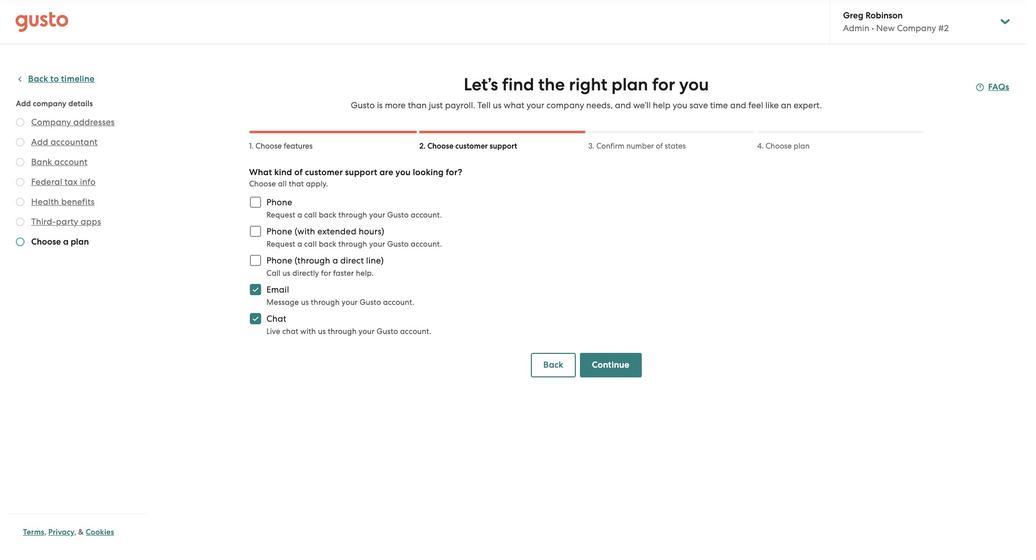 Task type: locate. For each thing, give the bounding box(es) containing it.
1 request from the top
[[267, 211, 296, 220]]

1 horizontal spatial add
[[31, 137, 48, 147]]

payroll.
[[445, 100, 476, 110]]

check image left federal
[[16, 178, 25, 187]]

a
[[298, 211, 302, 220], [63, 237, 69, 248], [298, 240, 302, 249], [333, 256, 338, 266]]

0 vertical spatial back
[[28, 74, 48, 84]]

1 vertical spatial request
[[267, 240, 296, 249]]

back for back to timeline
[[28, 74, 48, 84]]

your
[[527, 100, 545, 110], [369, 211, 386, 220], [369, 240, 386, 249], [342, 298, 358, 307], [359, 327, 375, 336]]

1 vertical spatial call
[[304, 240, 317, 249]]

2 call from the top
[[304, 240, 317, 249]]

1 , from the left
[[44, 528, 46, 537]]

phone up call
[[267, 256, 293, 266]]

0 horizontal spatial plan
[[71, 237, 89, 248]]

0 vertical spatial plan
[[612, 74, 649, 95]]

0 vertical spatial of
[[656, 142, 663, 151]]

0 vertical spatial request
[[267, 211, 296, 220]]

1 vertical spatial phone
[[267, 227, 293, 237]]

0 vertical spatial support
[[490, 142, 518, 151]]

check image left bank
[[16, 158, 25, 167]]

0 vertical spatial customer
[[456, 142, 488, 151]]

0 vertical spatial back
[[319, 211, 337, 220]]

states
[[665, 142, 686, 151]]

3 check image from the top
[[16, 218, 25, 227]]

health benefits button
[[31, 196, 95, 208]]

confirm
[[597, 142, 625, 151]]

2 phone from the top
[[267, 227, 293, 237]]

choose down like
[[766, 142, 792, 151]]

check image down add company details
[[16, 118, 25, 127]]

2 check image from the top
[[16, 138, 25, 147]]

message us through your gusto account.
[[267, 298, 415, 307]]

request a call back through your gusto account. up the direct
[[267, 240, 442, 249]]

confirm number of states
[[597, 142, 686, 151]]

federal
[[31, 177, 62, 187]]

add
[[16, 99, 31, 108], [31, 137, 48, 147]]

1 vertical spatial customer
[[305, 167, 343, 178]]

0 horizontal spatial add
[[16, 99, 31, 108]]

through up extended at the top left of page
[[339, 211, 368, 220]]

your for phone (with extended hours)
[[369, 240, 386, 249]]

request a call back through your gusto account. for phone
[[267, 211, 442, 220]]

request a call back through your gusto account. up extended at the top left of page
[[267, 211, 442, 220]]

0 horizontal spatial back
[[28, 74, 48, 84]]

live chat with us through your gusto account.
[[267, 327, 432, 336]]

let's find the right plan for you gusto is more than just payroll. tell us what your company needs, and we'll help you save time and feel like an expert.
[[351, 74, 823, 110]]

kind
[[274, 167, 292, 178]]

Phone (with extended hours) checkbox
[[244, 220, 267, 243]]

live
[[267, 327, 281, 336]]

1 horizontal spatial ,
[[74, 528, 76, 537]]

you up save
[[680, 74, 710, 95]]

and left 'we'll'
[[615, 100, 632, 110]]

1 vertical spatial add
[[31, 137, 48, 147]]

choose up what
[[256, 142, 282, 151]]

addresses
[[73, 117, 115, 127]]

you for are
[[396, 167, 411, 178]]

(with
[[295, 227, 315, 237]]

1 vertical spatial of
[[295, 167, 303, 178]]

a up faster
[[333, 256, 338, 266]]

choose
[[256, 142, 282, 151], [428, 142, 454, 151], [766, 142, 792, 151], [249, 179, 276, 189], [31, 237, 61, 248]]

call
[[304, 211, 317, 220], [304, 240, 317, 249]]

back button
[[531, 353, 576, 378]]

through up the direct
[[339, 240, 368, 249]]

0 horizontal spatial company
[[31, 117, 71, 127]]

and left feel
[[731, 100, 747, 110]]

a down "third-party apps"
[[63, 237, 69, 248]]

support down what
[[490, 142, 518, 151]]

2 vertical spatial check image
[[16, 218, 25, 227]]

1 horizontal spatial support
[[490, 142, 518, 151]]

0 vertical spatial add
[[16, 99, 31, 108]]

phone
[[267, 197, 293, 208], [267, 227, 293, 237], [267, 256, 293, 266]]

choose for choose plan
[[766, 142, 792, 151]]

benefits
[[61, 197, 95, 207]]

through down message us through your gusto account.
[[328, 327, 357, 336]]

choose down what
[[249, 179, 276, 189]]

1 request a call back through your gusto account. from the top
[[267, 211, 442, 220]]

third-party apps
[[31, 217, 101, 227]]

needs,
[[587, 100, 613, 110]]

2 vertical spatial phone
[[267, 256, 293, 266]]

of inside what kind of customer support are you looking for? choose all that apply.
[[295, 167, 303, 178]]

plan down "expert."
[[794, 142, 810, 151]]

support
[[490, 142, 518, 151], [345, 167, 378, 178]]

3 check image from the top
[[16, 198, 25, 207]]

2 horizontal spatial plan
[[794, 142, 810, 151]]

0 vertical spatial call
[[304, 211, 317, 220]]

through for chat
[[328, 327, 357, 336]]

0 horizontal spatial company
[[33, 99, 67, 108]]

1 vertical spatial support
[[345, 167, 378, 178]]

you right help
[[673, 100, 688, 110]]

back to timeline button
[[16, 73, 95, 85]]

call for phone (with extended hours)
[[304, 240, 317, 249]]

a up (with
[[298, 211, 302, 220]]

info
[[80, 177, 96, 187]]

faqs
[[989, 82, 1010, 93]]

2 back from the top
[[319, 240, 337, 249]]

1 back from the top
[[319, 211, 337, 220]]

you inside what kind of customer support are you looking for? choose all that apply.
[[396, 167, 411, 178]]

robinson
[[866, 10, 903, 21]]

of for kind
[[295, 167, 303, 178]]

bank account
[[31, 157, 88, 167]]

customer
[[456, 142, 488, 151], [305, 167, 343, 178]]

plan down apps
[[71, 237, 89, 248]]

0 horizontal spatial ,
[[44, 528, 46, 537]]

phone left (with
[[267, 227, 293, 237]]

add inside 'button'
[[31, 137, 48, 147]]

0 vertical spatial company
[[898, 23, 937, 33]]

1 vertical spatial you
[[673, 100, 688, 110]]

hours)
[[359, 227, 385, 237]]

0 horizontal spatial support
[[345, 167, 378, 178]]

0 vertical spatial check image
[[16, 158, 25, 167]]

add for add company details
[[16, 99, 31, 108]]

support left are
[[345, 167, 378, 178]]

back for phone
[[319, 211, 337, 220]]

us
[[493, 100, 502, 110], [283, 269, 291, 278], [301, 298, 309, 307], [318, 327, 326, 336]]

account.
[[411, 211, 442, 220], [411, 240, 442, 249], [383, 298, 415, 307], [400, 327, 432, 336]]

company inside 'let's find the right plan for you gusto is more than just payroll. tell us what your company needs, and we'll help you save time and feel like an expert.'
[[547, 100, 585, 110]]

1 vertical spatial request a call back through your gusto account.
[[267, 240, 442, 249]]

check image for add
[[16, 138, 25, 147]]

Phone checkbox
[[244, 191, 267, 214]]

for
[[653, 74, 676, 95], [321, 269, 331, 278]]

0 horizontal spatial of
[[295, 167, 303, 178]]

plan up 'we'll'
[[612, 74, 649, 95]]

customer up apply.
[[305, 167, 343, 178]]

new
[[877, 23, 896, 33]]

1 vertical spatial company
[[31, 117, 71, 127]]

,
[[44, 528, 46, 537], [74, 528, 76, 537]]

and
[[615, 100, 632, 110], [731, 100, 747, 110]]

1 vertical spatial for
[[321, 269, 331, 278]]

1 vertical spatial back
[[544, 360, 564, 371]]

back down phone (with extended hours)
[[319, 240, 337, 249]]

check image left choose a plan
[[16, 238, 25, 246]]

accountant
[[51, 137, 98, 147]]

0 horizontal spatial customer
[[305, 167, 343, 178]]

back
[[319, 211, 337, 220], [319, 240, 337, 249]]

third-
[[31, 217, 56, 227]]

your for phone
[[369, 211, 386, 220]]

home image
[[15, 12, 69, 32]]

2 check image from the top
[[16, 178, 25, 187]]

choose up looking
[[428, 142, 454, 151]]

, left &
[[74, 528, 76, 537]]

1 and from the left
[[615, 100, 632, 110]]

2 request from the top
[[267, 240, 296, 249]]

1 check image from the top
[[16, 158, 25, 167]]

gusto
[[351, 100, 375, 110], [387, 211, 409, 220], [387, 240, 409, 249], [360, 298, 381, 307], [377, 327, 398, 336]]

add up bank
[[31, 137, 48, 147]]

3 phone from the top
[[267, 256, 293, 266]]

gusto for phone (with extended hours)
[[387, 240, 409, 249]]

check image
[[16, 158, 25, 167], [16, 178, 25, 187], [16, 218, 25, 227]]

us right tell
[[493, 100, 502, 110]]

choose inside choose a plan list
[[31, 237, 61, 248]]

1 check image from the top
[[16, 118, 25, 127]]

phone down all
[[267, 197, 293, 208]]

add company details
[[16, 99, 93, 108]]

request
[[267, 211, 296, 220], [267, 240, 296, 249]]

for down phone (through a direct line)
[[321, 269, 331, 278]]

customer up for?
[[456, 142, 488, 151]]

for up help
[[653, 74, 676, 95]]

help.
[[356, 269, 374, 278]]

company down back to timeline button
[[33, 99, 67, 108]]

1 horizontal spatial for
[[653, 74, 676, 95]]

more
[[385, 100, 406, 110]]

choose features
[[256, 142, 313, 151]]

company down the the
[[547, 100, 585, 110]]

check image for health
[[16, 198, 25, 207]]

request for phone (with extended hours)
[[267, 240, 296, 249]]

account. for phone
[[411, 211, 442, 220]]

request a call back through your gusto account. for phone (with extended hours)
[[267, 240, 442, 249]]

Phone (through a direct line) checkbox
[[244, 250, 267, 272]]

check image
[[16, 118, 25, 127], [16, 138, 25, 147], [16, 198, 25, 207], [16, 238, 25, 246]]

call
[[267, 269, 281, 278]]

back up phone (with extended hours)
[[319, 211, 337, 220]]

what kind of customer support are you looking for? choose all that apply.
[[249, 167, 463, 189]]

company addresses
[[31, 117, 115, 127]]

1 horizontal spatial plan
[[612, 74, 649, 95]]

2 vertical spatial plan
[[71, 237, 89, 248]]

plan inside list
[[71, 237, 89, 248]]

phone for phone (with extended hours)
[[267, 227, 293, 237]]

to
[[50, 74, 59, 84]]

1 horizontal spatial of
[[656, 142, 663, 151]]

company down add company details
[[31, 117, 71, 127]]

1 horizontal spatial back
[[544, 360, 564, 371]]

us right call
[[283, 269, 291, 278]]

add for add accountant
[[31, 137, 48, 147]]

check image left health
[[16, 198, 25, 207]]

request down (with
[[267, 240, 296, 249]]

of left states
[[656, 142, 663, 151]]

us right message
[[301, 298, 309, 307]]

1 horizontal spatial company
[[898, 23, 937, 33]]

us right with
[[318, 327, 326, 336]]

Chat checkbox
[[244, 308, 267, 330]]

1 vertical spatial check image
[[16, 178, 25, 187]]

choose for choose customer support
[[428, 142, 454, 151]]

your up hours)
[[369, 211, 386, 220]]

with
[[301, 327, 316, 336]]

a down (with
[[298, 240, 302, 249]]

phone (with extended hours)
[[267, 227, 385, 237]]

apps
[[81, 217, 101, 227]]

0 vertical spatial for
[[653, 74, 676, 95]]

request up (with
[[267, 211, 296, 220]]

0 vertical spatial phone
[[267, 197, 293, 208]]

company left #2
[[898, 23, 937, 33]]

of
[[656, 142, 663, 151], [295, 167, 303, 178]]

back inside button
[[28, 74, 48, 84]]

0 vertical spatial you
[[680, 74, 710, 95]]

add down back to timeline button
[[16, 99, 31, 108]]

call up (with
[[304, 211, 317, 220]]

gusto for phone
[[387, 211, 409, 220]]

customer inside what kind of customer support are you looking for? choose all that apply.
[[305, 167, 343, 178]]

2 request a call back through your gusto account. from the top
[[267, 240, 442, 249]]

phone for phone
[[267, 197, 293, 208]]

check image left add accountant
[[16, 138, 25, 147]]

through down call us directly for faster help.
[[311, 298, 340, 307]]

you for for
[[680, 74, 710, 95]]

you
[[680, 74, 710, 95], [673, 100, 688, 110], [396, 167, 411, 178]]

account
[[54, 157, 88, 167]]

1 phone from the top
[[267, 197, 293, 208]]

your down hours)
[[369, 240, 386, 249]]

2 vertical spatial you
[[396, 167, 411, 178]]

direct
[[341, 256, 364, 266]]

choose down third-
[[31, 237, 61, 248]]

1 horizontal spatial and
[[731, 100, 747, 110]]

1 horizontal spatial company
[[547, 100, 585, 110]]

1 vertical spatial back
[[319, 240, 337, 249]]

request a call back through your gusto account.
[[267, 211, 442, 220], [267, 240, 442, 249]]

, left privacy
[[44, 528, 46, 537]]

#2
[[939, 23, 950, 33]]

your down message us through your gusto account.
[[359, 327, 375, 336]]

number
[[627, 142, 654, 151]]

plan
[[612, 74, 649, 95], [794, 142, 810, 151], [71, 237, 89, 248]]

you right are
[[396, 167, 411, 178]]

through for phone (with extended hours)
[[339, 240, 368, 249]]

1 call from the top
[[304, 211, 317, 220]]

company inside button
[[31, 117, 71, 127]]

call down (with
[[304, 240, 317, 249]]

looking
[[413, 167, 444, 178]]

0 horizontal spatial and
[[615, 100, 632, 110]]

your right what
[[527, 100, 545, 110]]

back inside "button"
[[544, 360, 564, 371]]

check image for third-
[[16, 218, 25, 227]]

check image left third-
[[16, 218, 25, 227]]

0 vertical spatial request a call back through your gusto account.
[[267, 211, 442, 220]]

of up that on the top of the page
[[295, 167, 303, 178]]



Task type: describe. For each thing, give the bounding box(es) containing it.
•
[[872, 23, 875, 33]]

directly
[[293, 269, 319, 278]]

apply.
[[306, 179, 328, 189]]

bank account button
[[31, 156, 88, 168]]

check image for company
[[16, 118, 25, 127]]

check image for bank
[[16, 158, 25, 167]]

save
[[690, 100, 709, 110]]

choose for choose a plan
[[31, 237, 61, 248]]

choose customer support
[[428, 142, 518, 151]]

tax
[[65, 177, 78, 187]]

request for phone
[[267, 211, 296, 220]]

are
[[380, 167, 394, 178]]

chat
[[283, 327, 299, 336]]

we'll
[[634, 100, 651, 110]]

phone (through a direct line)
[[267, 256, 384, 266]]

help
[[653, 100, 671, 110]]

account. for phone (with extended hours)
[[411, 240, 442, 249]]

(through
[[295, 256, 331, 266]]

expert.
[[794, 100, 823, 110]]

&
[[78, 528, 84, 537]]

bank
[[31, 157, 52, 167]]

phone for phone (through a direct line)
[[267, 256, 293, 266]]

features
[[284, 142, 313, 151]]

choose inside what kind of customer support are you looking for? choose all that apply.
[[249, 179, 276, 189]]

your for chat
[[359, 327, 375, 336]]

continue button
[[580, 353, 642, 378]]

is
[[377, 100, 383, 110]]

than
[[408, 100, 427, 110]]

tell
[[478, 100, 491, 110]]

call for phone
[[304, 211, 317, 220]]

right
[[569, 74, 608, 95]]

let's
[[464, 74, 498, 95]]

feel
[[749, 100, 764, 110]]

an
[[781, 100, 792, 110]]

greg robinson admin • new company #2
[[844, 10, 950, 33]]

4 check image from the top
[[16, 238, 25, 246]]

federal tax info
[[31, 177, 96, 187]]

2 and from the left
[[731, 100, 747, 110]]

back to timeline
[[28, 74, 95, 84]]

back for phone (with extended hours)
[[319, 240, 337, 249]]

all
[[278, 179, 287, 189]]

health benefits
[[31, 197, 95, 207]]

for inside 'let's find the right plan for you gusto is more than just payroll. tell us what your company needs, and we'll help you save time and feel like an expert.'
[[653, 74, 676, 95]]

time
[[711, 100, 729, 110]]

your up live chat with us through your gusto account.
[[342, 298, 358, 307]]

faqs button
[[977, 81, 1010, 94]]

add accountant
[[31, 137, 98, 147]]

line)
[[366, 256, 384, 266]]

that
[[289, 179, 304, 189]]

email
[[267, 285, 289, 295]]

company inside greg robinson admin • new company #2
[[898, 23, 937, 33]]

like
[[766, 100, 779, 110]]

continue
[[592, 360, 630, 371]]

admin
[[844, 23, 870, 33]]

Email checkbox
[[244, 279, 267, 301]]

0 horizontal spatial for
[[321, 269, 331, 278]]

of for number
[[656, 142, 663, 151]]

faster
[[333, 269, 354, 278]]

extended
[[318, 227, 357, 237]]

1 vertical spatial plan
[[794, 142, 810, 151]]

cookies
[[86, 528, 114, 537]]

plan inside 'let's find the right plan for you gusto is more than just payroll. tell us what your company needs, and we'll help you save time and feel like an expert.'
[[612, 74, 649, 95]]

gusto inside 'let's find the right plan for you gusto is more than just payroll. tell us what your company needs, and we'll help you save time and feel like an expert.'
[[351, 100, 375, 110]]

message
[[267, 298, 299, 307]]

what
[[249, 167, 272, 178]]

check image for federal
[[16, 178, 25, 187]]

timeline
[[61, 74, 95, 84]]

call us directly for faster help.
[[267, 269, 374, 278]]

party
[[56, 217, 78, 227]]

2 , from the left
[[74, 528, 76, 537]]

account. for chat
[[400, 327, 432, 336]]

health
[[31, 197, 59, 207]]

gusto for chat
[[377, 327, 398, 336]]

choose for choose features
[[256, 142, 282, 151]]

choose a plan list
[[16, 116, 142, 251]]

greg
[[844, 10, 864, 21]]

the
[[539, 74, 565, 95]]

chat
[[267, 314, 287, 324]]

us inside 'let's find the right plan for you gusto is more than just payroll. tell us what your company needs, and we'll help you save time and feel like an expert.'
[[493, 100, 502, 110]]

privacy
[[48, 528, 74, 537]]

company addresses button
[[31, 116, 115, 128]]

privacy link
[[48, 528, 74, 537]]

through for phone
[[339, 211, 368, 220]]

just
[[429, 100, 443, 110]]

cookies button
[[86, 527, 114, 539]]

for?
[[446, 167, 463, 178]]

third-party apps button
[[31, 216, 101, 228]]

back for back
[[544, 360, 564, 371]]

what
[[504, 100, 525, 110]]

your inside 'let's find the right plan for you gusto is more than just payroll. tell us what your company needs, and we'll help you save time and feel like an expert.'
[[527, 100, 545, 110]]

choose a plan
[[31, 237, 89, 248]]

terms link
[[23, 528, 44, 537]]

support inside what kind of customer support are you looking for? choose all that apply.
[[345, 167, 378, 178]]

a inside choose a plan list
[[63, 237, 69, 248]]

add accountant button
[[31, 136, 98, 148]]

1 horizontal spatial customer
[[456, 142, 488, 151]]

terms
[[23, 528, 44, 537]]

terms , privacy , & cookies
[[23, 528, 114, 537]]

details
[[68, 99, 93, 108]]



Task type: vqa. For each thing, say whether or not it's contained in the screenshot.


